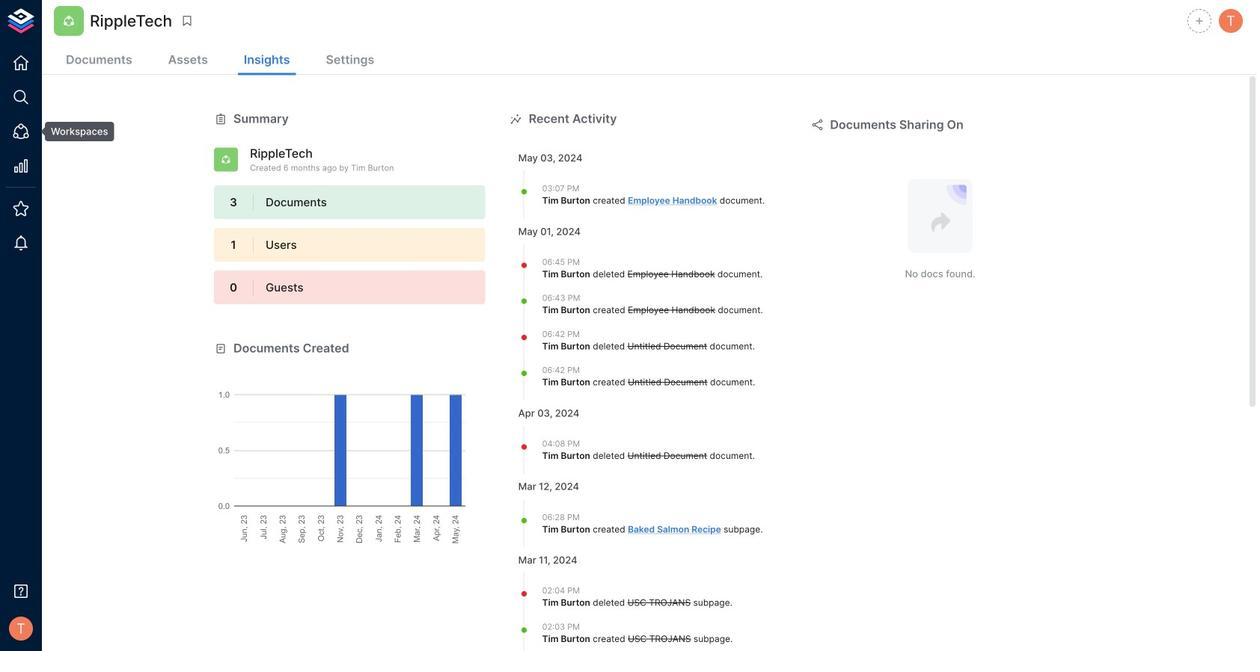 Task type: describe. For each thing, give the bounding box(es) containing it.
a chart. element
[[214, 357, 486, 545]]



Task type: locate. For each thing, give the bounding box(es) containing it.
bookmark image
[[180, 14, 194, 28]]

a chart. image
[[214, 357, 486, 545]]

tooltip
[[34, 122, 114, 142]]



Task type: vqa. For each thing, say whether or not it's contained in the screenshot.
tooltip
yes



